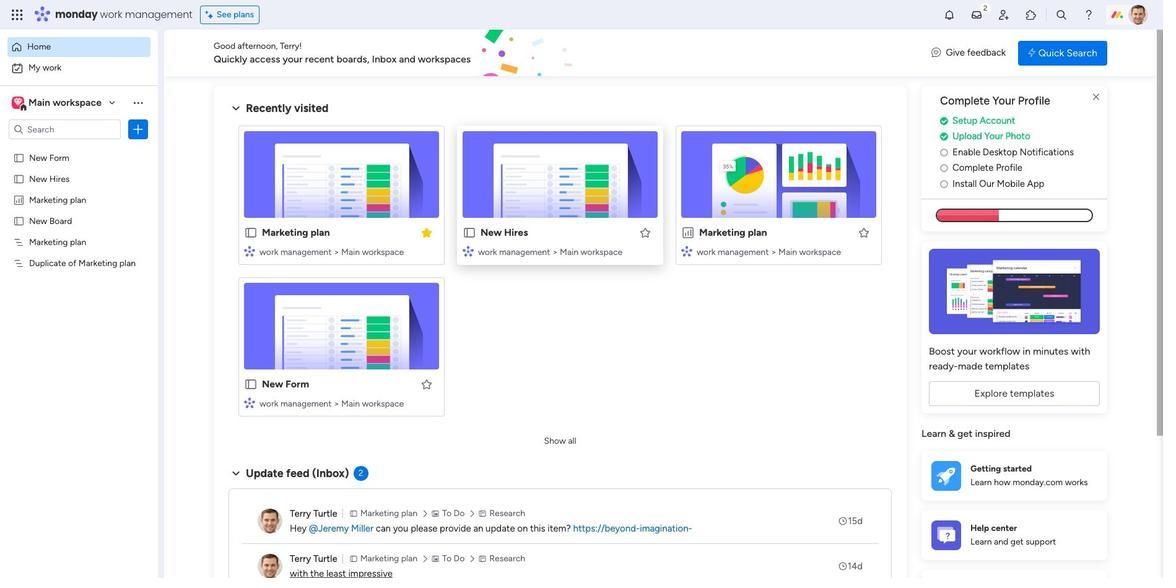 Task type: vqa. For each thing, say whether or not it's contained in the screenshot.
the reminder image
no



Task type: locate. For each thing, give the bounding box(es) containing it.
circle o image
[[941, 148, 949, 157], [941, 164, 949, 173], [941, 180, 949, 189]]

0 vertical spatial option
[[7, 37, 151, 57]]

2 vertical spatial circle o image
[[941, 180, 949, 189]]

list box
[[0, 145, 158, 441]]

public dashboard image
[[13, 194, 25, 206], [682, 226, 695, 240]]

invite members image
[[998, 9, 1011, 21]]

option
[[7, 37, 151, 57], [7, 58, 151, 78], [0, 147, 158, 149]]

search everything image
[[1056, 9, 1068, 21]]

add to favorites image
[[639, 226, 652, 239], [858, 226, 871, 239], [421, 378, 433, 391]]

check circle image
[[941, 116, 949, 126]]

workspace image
[[12, 96, 24, 110], [14, 96, 22, 110]]

1 workspace image from the left
[[12, 96, 24, 110]]

v2 bolt switch image
[[1029, 46, 1036, 60]]

1 vertical spatial circle o image
[[941, 164, 949, 173]]

check circle image
[[941, 132, 949, 141]]

0 vertical spatial circle o image
[[941, 148, 949, 157]]

1 vertical spatial option
[[7, 58, 151, 78]]

3 circle o image from the top
[[941, 180, 949, 189]]

public board image
[[13, 152, 25, 164], [244, 226, 258, 240]]

public board image
[[13, 173, 25, 185], [13, 215, 25, 227], [463, 226, 476, 240], [244, 378, 258, 392]]

0 vertical spatial public board image
[[13, 152, 25, 164]]

2 workspace image from the left
[[14, 96, 22, 110]]

0 horizontal spatial add to favorites image
[[421, 378, 433, 391]]

1 vertical spatial public board image
[[244, 226, 258, 240]]

1 vertical spatial public dashboard image
[[682, 226, 695, 240]]

component image
[[463, 246, 474, 257]]

workspace options image
[[132, 97, 144, 109]]

quick search results list box
[[229, 116, 892, 432]]

dapulse x slim image
[[1089, 90, 1104, 105]]

2 horizontal spatial add to favorites image
[[858, 226, 871, 239]]

1 horizontal spatial public dashboard image
[[682, 226, 695, 240]]

help center element
[[922, 511, 1108, 561]]

terry turtle image
[[1129, 5, 1149, 25], [258, 509, 283, 534], [258, 555, 283, 579]]

0 vertical spatial public dashboard image
[[13, 194, 25, 206]]



Task type: describe. For each thing, give the bounding box(es) containing it.
2 circle o image from the top
[[941, 164, 949, 173]]

remove from favorites image
[[421, 226, 433, 239]]

getting started element
[[922, 452, 1108, 501]]

2 element
[[354, 467, 368, 481]]

monday marketplace image
[[1025, 9, 1038, 21]]

options image
[[132, 123, 144, 136]]

1 circle o image from the top
[[941, 148, 949, 157]]

0 vertical spatial terry turtle image
[[1129, 5, 1149, 25]]

1 horizontal spatial add to favorites image
[[639, 226, 652, 239]]

update feed image
[[971, 9, 983, 21]]

see plans image
[[206, 8, 217, 22]]

close update feed (inbox) image
[[229, 467, 244, 481]]

templates image image
[[933, 249, 1097, 335]]

help image
[[1083, 9, 1095, 21]]

2 image
[[980, 1, 991, 15]]

1 horizontal spatial public board image
[[244, 226, 258, 240]]

select product image
[[11, 9, 24, 21]]

v2 user feedback image
[[932, 46, 941, 60]]

2 vertical spatial option
[[0, 147, 158, 149]]

1 vertical spatial terry turtle image
[[258, 509, 283, 534]]

2 vertical spatial terry turtle image
[[258, 555, 283, 579]]

notifications image
[[944, 9, 956, 21]]

0 horizontal spatial public board image
[[13, 152, 25, 164]]

0 horizontal spatial public dashboard image
[[13, 194, 25, 206]]

Search in workspace field
[[26, 122, 103, 137]]

close recently visited image
[[229, 101, 244, 116]]

workspace selection element
[[12, 95, 103, 112]]



